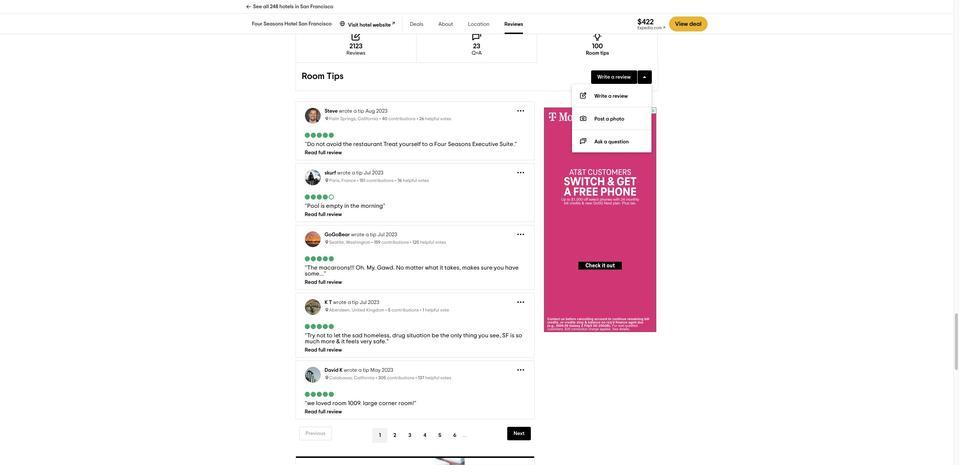 Task type: describe. For each thing, give the bounding box(es) containing it.
have
[[506, 265, 519, 271]]

drug
[[393, 333, 406, 339]]

makes
[[462, 265, 480, 271]]

40
[[382, 117, 388, 121]]

$422
[[638, 18, 654, 26]]

gogobear wrote a tip jul 2023
[[325, 233, 397, 238]]

159
[[374, 240, 381, 245]]

" right executive
[[515, 141, 517, 147]]

t
[[329, 300, 332, 306]]

be
[[432, 333, 439, 339]]

contributions for "
[[367, 179, 394, 183]]

305
[[378, 376, 386, 381]]

in for empty
[[345, 203, 349, 209]]

room!
[[399, 401, 414, 407]]

gogobear
[[325, 233, 350, 238]]

is inside " try not to let the sad homeless, drug situation be the only thing you see, sf is so much more & it feels very safe.
[[511, 333, 515, 339]]

full inside " pool is empty in the morning " read full review
[[319, 212, 326, 218]]

3
[[409, 434, 412, 439]]

skurf link
[[325, 171, 336, 176]]

" do not avoid the restaurant treat yourself to a four seasons executive suite. " read full review
[[305, 141, 517, 156]]

helpful for try not to let the sad homeless, drug situation be the only thing you see, sf is so much more & it feels very safe.
[[425, 308, 439, 313]]

let
[[334, 333, 341, 339]]

read full review for not
[[305, 348, 342, 353]]

3 read from the top
[[305, 280, 318, 285]]

0 vertical spatial write a review link
[[591, 71, 638, 84]]

the right be
[[441, 333, 450, 339]]

feels
[[346, 339, 359, 345]]

room tips
[[302, 72, 344, 81]]

wrote right t
[[333, 300, 347, 306]]

" left empty
[[305, 203, 307, 209]]

tip for the macaroons!!! oh. my. gawd.  no matter what it takes, makes sure you have some...
[[370, 233, 377, 238]]

contributions right 159
[[382, 240, 409, 245]]

tips
[[601, 51, 610, 56]]

" left the loved
[[305, 401, 307, 407]]

votes for the macaroons!!! oh. my. gawd.  no matter what it takes, makes sure you have some...
[[435, 240, 446, 245]]

visit hotel website link
[[339, 20, 396, 28]]

" left the 'drug'
[[387, 339, 389, 345]]

contributions up the 'drug'
[[392, 308, 419, 313]]

skurf wrote a tip jul 2023
[[325, 171, 384, 176]]

room inside 100 room tips
[[586, 51, 600, 56]]

situation
[[407, 333, 431, 339]]

gawd.
[[377, 265, 395, 271]]

1 vertical spatial write a review link
[[572, 84, 652, 107]]

view deal button
[[670, 16, 708, 31]]

question
[[609, 140, 629, 145]]

homeless,
[[364, 333, 391, 339]]

0 vertical spatial write a review
[[598, 75, 631, 80]]

100 room tips
[[586, 43, 610, 56]]

q+a
[[472, 51, 482, 56]]

wrote for do not avoid the restaurant treat yourself to a four seasons executive suite.
[[339, 109, 353, 114]]

wrote for pool is empty in the morning
[[337, 171, 351, 176]]

the inside " do not avoid the restaurant treat yourself to a four seasons executive suite. " read full review
[[343, 141, 352, 147]]

125
[[413, 240, 419, 245]]

steve link
[[325, 109, 338, 114]]

steve wrote a tip aug 2023
[[325, 109, 388, 114]]

0 vertical spatial reviews
[[505, 22, 524, 27]]

seasons inside " do not avoid the restaurant treat yourself to a four seasons executive suite. " read full review
[[448, 141, 471, 147]]

may
[[371, 368, 381, 374]]

loved
[[316, 401, 331, 407]]

1 vertical spatial write a review
[[595, 94, 628, 99]]

vote
[[440, 308, 449, 313]]

empty
[[326, 203, 343, 209]]

tip left may
[[363, 368, 369, 374]]

helpful for do not avoid the restaurant treat yourself to a four seasons executive suite.
[[425, 117, 440, 121]]

3 full from the top
[[319, 280, 326, 285]]

tip right t
[[352, 300, 359, 306]]

40 contributions 26 helpful votes
[[382, 117, 451, 121]]

" left avoid
[[305, 141, 307, 147]]

morning
[[361, 203, 383, 209]]

more
[[321, 339, 335, 345]]

gogobear link
[[325, 233, 350, 238]]

&
[[337, 339, 340, 345]]

5 for 5 contributions 1 helpful vote
[[388, 308, 391, 313]]

large
[[363, 401, 378, 407]]

2023 up 305
[[382, 368, 393, 374]]

1009.
[[348, 401, 362, 407]]

yourself
[[399, 141, 421, 147]]

a inside " do not avoid the restaurant treat yourself to a four seasons executive suite. " read full review
[[429, 141, 433, 147]]

four seasons hotel san francisco
[[252, 21, 332, 27]]

2023 up homeless,
[[368, 300, 380, 306]]

pool
[[307, 203, 320, 209]]

see all 248 hotels in san francisco
[[253, 4, 334, 9]]

0 horizontal spatial room
[[302, 72, 325, 81]]

" right the
[[324, 271, 326, 277]]

read full review link for yourself
[[305, 150, 526, 156]]

steve
[[325, 109, 338, 114]]

151
[[360, 179, 366, 183]]

safe.
[[374, 339, 387, 345]]

sf
[[503, 333, 509, 339]]

" try not to let the sad homeless, drug situation be the only thing you see, sf is so much more & it feels very safe.
[[305, 333, 523, 345]]

photo
[[611, 117, 625, 122]]

sad
[[352, 333, 363, 339]]

you inside " try not to let the sad homeless, drug situation be the only thing you see, sf is so much more & it feels very safe.
[[479, 333, 489, 339]]

1 vertical spatial reviews
[[347, 51, 366, 56]]

hotel
[[285, 21, 298, 27]]

very
[[361, 339, 372, 345]]

votes for do not avoid the restaurant treat yourself to a four seasons executive suite.
[[441, 117, 451, 121]]

david k wrote a tip may 2023
[[325, 368, 393, 374]]

do
[[307, 141, 315, 147]]

23
[[473, 43, 481, 50]]

try
[[307, 333, 316, 339]]

hotel
[[360, 22, 372, 28]]

review inside " we loved room 1009.  large corner room! " read full review
[[327, 410, 342, 415]]

not for do
[[316, 141, 325, 147]]

restaurant
[[354, 141, 382, 147]]

2023 for pool is empty in the morning
[[372, 171, 384, 176]]

4 full from the top
[[319, 348, 326, 353]]

5 contributions 1 helpful vote
[[388, 308, 449, 313]]

aug
[[366, 109, 375, 114]]

" down 151 contributions 76 helpful votes
[[383, 203, 386, 209]]

to inside " do not avoid the restaurant treat yourself to a four seasons executive suite. " read full review
[[422, 141, 428, 147]]

takes,
[[445, 265, 461, 271]]

corner
[[379, 401, 397, 407]]

david
[[325, 368, 339, 374]]

see,
[[490, 333, 501, 339]]

tip for pool is empty in the morning
[[356, 171, 363, 176]]

jul for the macaroons!!! oh. my. gawd.  no matter what it takes, makes sure you have some...
[[378, 233, 385, 238]]

76
[[398, 179, 402, 183]]

votes for pool is empty in the morning
[[418, 179, 429, 183]]

website
[[373, 22, 391, 28]]

151 contributions 76 helpful votes
[[360, 179, 429, 183]]

thing
[[464, 333, 477, 339]]

hotels
[[280, 4, 294, 9]]

sure
[[481, 265, 493, 271]]



Task type: locate. For each thing, give the bounding box(es) containing it.
2123 reviews
[[347, 43, 366, 56]]

a
[[612, 75, 615, 80], [609, 94, 612, 99], [354, 109, 357, 114], [606, 117, 609, 122], [604, 140, 608, 145], [429, 141, 433, 147], [352, 171, 355, 176], [366, 233, 369, 238], [348, 300, 351, 306], [359, 368, 362, 374]]

in inside " pool is empty in the morning " read full review
[[345, 203, 349, 209]]

1 vertical spatial not
[[317, 333, 326, 339]]

5 read from the top
[[305, 410, 318, 415]]

full down some...
[[319, 280, 326, 285]]

0 horizontal spatial 1
[[379, 434, 381, 439]]

" the macaroons!!! oh. my. gawd.  no matter what it takes, makes sure you have some...
[[305, 265, 519, 277]]

full up skurf link
[[319, 150, 326, 156]]

1 left 2 in the left of the page
[[379, 434, 381, 439]]

0 vertical spatial it
[[440, 265, 444, 271]]

1 horizontal spatial 5
[[439, 434, 442, 439]]

read full review link
[[305, 150, 526, 156], [305, 212, 526, 218], [305, 280, 526, 285], [305, 348, 526, 353], [305, 410, 526, 415]]

read down some...
[[305, 280, 318, 285]]

read full review link down yourself
[[305, 150, 526, 156]]

0 vertical spatial read full review
[[305, 280, 342, 285]]

francisco
[[311, 4, 334, 9], [309, 21, 332, 27]]

0 vertical spatial san
[[300, 4, 309, 9]]

1 read full review link from the top
[[305, 150, 526, 156]]

avoid
[[327, 141, 342, 147]]

k left t
[[325, 300, 328, 306]]

0 horizontal spatial k
[[325, 300, 328, 306]]

to inside " try not to let the sad homeless, drug situation be the only thing you see, sf is so much more & it feels very safe.
[[327, 333, 333, 339]]

0 horizontal spatial 5
[[388, 308, 391, 313]]

full
[[319, 150, 326, 156], [319, 212, 326, 218], [319, 280, 326, 285], [319, 348, 326, 353], [319, 410, 326, 415]]

francisco up four seasons hotel san francisco
[[311, 4, 334, 9]]

four right yourself
[[435, 141, 447, 147]]

reviews
[[505, 22, 524, 27], [347, 51, 366, 56]]

4 read full review link from the top
[[305, 348, 526, 353]]

review
[[616, 75, 631, 80], [613, 94, 628, 99], [327, 150, 342, 156], [327, 212, 342, 218], [327, 280, 342, 285], [327, 348, 342, 353], [327, 410, 342, 415]]

0 vertical spatial to
[[422, 141, 428, 147]]

jul right t
[[360, 300, 367, 306]]

" inside " try not to let the sad homeless, drug situation be the only thing you see, sf is so much more & it feels very safe.
[[305, 333, 307, 339]]

0 vertical spatial francisco
[[311, 4, 334, 9]]

it right &
[[342, 339, 345, 345]]

not right do
[[316, 141, 325, 147]]

read full review link down " the macaroons!!! oh. my. gawd.  no matter what it takes, makes sure you have some...
[[305, 280, 526, 285]]

seasons down 248 on the top left of the page
[[264, 21, 284, 27]]

see
[[253, 4, 262, 9]]

2 read full review from the top
[[305, 348, 342, 353]]

2023 for the macaroons!!! oh. my. gawd.  no matter what it takes, makes sure you have some...
[[386, 233, 397, 238]]

what
[[425, 265, 439, 271]]

four inside " do not avoid the restaurant treat yourself to a four seasons executive suite. " read full review
[[435, 141, 447, 147]]

1 horizontal spatial room
[[586, 51, 600, 56]]

helpful
[[425, 117, 440, 121], [403, 179, 417, 183], [420, 240, 434, 245], [425, 308, 439, 313], [426, 376, 440, 381]]

read down 'much' on the left
[[305, 348, 318, 353]]

expedia.com
[[638, 26, 662, 30]]

the inside " pool is empty in the morning " read full review
[[351, 203, 360, 209]]

in inside 'link'
[[295, 4, 299, 9]]

5
[[388, 308, 391, 313], [439, 434, 442, 439]]

visit
[[348, 22, 359, 28]]

votes right 125
[[435, 240, 446, 245]]

contributions right 151
[[367, 179, 394, 183]]

1 horizontal spatial is
[[511, 333, 515, 339]]

0 vertical spatial room
[[586, 51, 600, 56]]

1 vertical spatial it
[[342, 339, 345, 345]]

1 vertical spatial k
[[340, 368, 343, 374]]

is
[[321, 203, 325, 209], [511, 333, 515, 339]]

you left see,
[[479, 333, 489, 339]]

0 horizontal spatial reviews
[[347, 51, 366, 56]]

helpful for pool is empty in the morning
[[403, 179, 417, 183]]

treat
[[384, 141, 398, 147]]

some...
[[305, 271, 324, 277]]

not inside " try not to let the sad homeless, drug situation be the only thing you see, sf is so much more & it feels very safe.
[[317, 333, 326, 339]]

votes right 137
[[441, 376, 452, 381]]

we
[[307, 401, 315, 407]]

0 horizontal spatial four
[[252, 21, 263, 27]]

" left macaroons!!!
[[305, 265, 307, 271]]

matter
[[406, 265, 424, 271]]

…
[[463, 433, 467, 439]]

it inside " try not to let the sad homeless, drug situation be the only thing you see, sf is so much more & it feels very safe.
[[342, 339, 345, 345]]

helpful right 137
[[426, 376, 440, 381]]

the right let
[[342, 333, 351, 339]]

0 vertical spatial 1
[[423, 308, 424, 313]]

not for try
[[317, 333, 326, 339]]

wrote right david k link
[[344, 368, 357, 374]]

2
[[394, 434, 397, 439]]

1 vertical spatial write
[[595, 94, 608, 99]]

helpful for we loved room 1009.  large corner room!
[[426, 376, 440, 381]]

read inside " do not avoid the restaurant treat yourself to a four seasons executive suite. " read full review
[[305, 150, 318, 156]]

francisco inside 'link'
[[311, 4, 334, 9]]

read full review for macaroons!!!
[[305, 280, 342, 285]]

0 horizontal spatial it
[[342, 339, 345, 345]]

the right avoid
[[343, 141, 352, 147]]

1 vertical spatial four
[[435, 141, 447, 147]]

1 horizontal spatial in
[[345, 203, 349, 209]]

the left morning
[[351, 203, 360, 209]]

read full review down more
[[305, 348, 342, 353]]

helpful right 26
[[425, 117, 440, 121]]

0 vertical spatial k
[[325, 300, 328, 306]]

1 vertical spatial seasons
[[448, 141, 471, 147]]

room
[[586, 51, 600, 56], [302, 72, 325, 81]]

tip up 159
[[370, 233, 377, 238]]

not right try
[[317, 333, 326, 339]]

1 horizontal spatial you
[[494, 265, 504, 271]]

3 read full review link from the top
[[305, 280, 526, 285]]

write down tips
[[598, 75, 611, 80]]

0 vertical spatial four
[[252, 21, 263, 27]]

1 horizontal spatial to
[[422, 141, 428, 147]]

my.
[[367, 265, 376, 271]]

k right david
[[340, 368, 343, 374]]

1 vertical spatial 1
[[379, 434, 381, 439]]

248
[[270, 4, 278, 9]]

in right the hotels
[[295, 4, 299, 9]]

all
[[263, 4, 269, 9]]

full down pool on the top of the page
[[319, 212, 326, 218]]

read down pool on the top of the page
[[305, 212, 318, 218]]

san right the hotels
[[300, 4, 309, 9]]

read full review link for room!
[[305, 410, 526, 415]]

1 vertical spatial francisco
[[309, 21, 332, 27]]

0 horizontal spatial in
[[295, 4, 299, 9]]

0 horizontal spatial to
[[327, 333, 333, 339]]

votes for we loved room 1009.  large corner room!
[[441, 376, 452, 381]]

5 up homeless,
[[388, 308, 391, 313]]

1 horizontal spatial seasons
[[448, 141, 471, 147]]

1 read full review from the top
[[305, 280, 342, 285]]

2 vertical spatial jul
[[360, 300, 367, 306]]

0 vertical spatial in
[[295, 4, 299, 9]]

read
[[305, 150, 318, 156], [305, 212, 318, 218], [305, 280, 318, 285], [305, 348, 318, 353], [305, 410, 318, 415]]

write a review link
[[591, 71, 638, 84], [572, 84, 652, 107]]

read full review link down room!
[[305, 410, 526, 415]]

is left so
[[511, 333, 515, 339]]

four down 'see'
[[252, 21, 263, 27]]

0 horizontal spatial you
[[479, 333, 489, 339]]

5 read full review link from the top
[[305, 410, 526, 415]]

5 full from the top
[[319, 410, 326, 415]]

votes
[[441, 117, 451, 121], [418, 179, 429, 183], [435, 240, 446, 245], [441, 376, 452, 381]]

executive
[[473, 141, 499, 147]]

1 vertical spatial room
[[302, 72, 325, 81]]

advertisement region
[[544, 108, 657, 333]]

2123
[[350, 43, 363, 50]]

1 vertical spatial san
[[299, 21, 308, 27]]

helpful left vote
[[425, 308, 439, 313]]

read down the we
[[305, 410, 318, 415]]

"
[[305, 141, 307, 147], [515, 141, 517, 147], [305, 203, 307, 209], [383, 203, 386, 209], [305, 265, 307, 271], [324, 271, 326, 277], [305, 333, 307, 339], [387, 339, 389, 345], [305, 401, 307, 407], [414, 401, 417, 407]]

deal
[[690, 21, 702, 27]]

not
[[316, 141, 325, 147], [317, 333, 326, 339]]

read down do
[[305, 150, 318, 156]]

wrote right gogobear link
[[351, 233, 365, 238]]

is right pool on the top of the page
[[321, 203, 325, 209]]

ask a question
[[595, 140, 629, 145]]

full inside " we loved room 1009.  large corner room! " read full review
[[319, 410, 326, 415]]

ask
[[595, 140, 603, 145]]

jul for pool is empty in the morning
[[364, 171, 371, 176]]

david k link
[[325, 368, 343, 374]]

read inside " pool is empty in the morning " read full review
[[305, 212, 318, 218]]

in right empty
[[345, 203, 349, 209]]

you inside " the macaroons!!! oh. my. gawd.  no matter what it takes, makes sure you have some...
[[494, 265, 504, 271]]

" inside " the macaroons!!! oh. my. gawd.  no matter what it takes, makes sure you have some...
[[305, 265, 307, 271]]

you
[[494, 265, 504, 271], [479, 333, 489, 339]]

helpful right 125
[[420, 240, 434, 245]]

23 q+a
[[472, 43, 482, 56]]

reviews down 2123
[[347, 51, 366, 56]]

next
[[514, 432, 525, 437]]

1 read from the top
[[305, 150, 318, 156]]

oh.
[[356, 265, 366, 271]]

you right sure
[[494, 265, 504, 271]]

san right hotel
[[299, 21, 308, 27]]

contributions for room!
[[387, 376, 415, 381]]

0 vertical spatial not
[[316, 141, 325, 147]]

review inside " pool is empty in the morning " read full review
[[327, 212, 342, 218]]

is inside " pool is empty in the morning " read full review
[[321, 203, 325, 209]]

2 full from the top
[[319, 212, 326, 218]]

not inside " do not avoid the restaurant treat yourself to a four seasons executive suite. " read full review
[[316, 141, 325, 147]]

post a photo
[[595, 117, 625, 122]]

full down more
[[319, 348, 326, 353]]

0 horizontal spatial is
[[321, 203, 325, 209]]

2 read full review link from the top
[[305, 212, 526, 218]]

read full review link for "
[[305, 212, 526, 218]]

read full review down some...
[[305, 280, 342, 285]]

4 read from the top
[[305, 348, 318, 353]]

contributions for yourself
[[389, 117, 416, 121]]

100
[[592, 43, 603, 50]]

" left more
[[305, 333, 307, 339]]

it inside " the macaroons!!! oh. my. gawd.  no matter what it takes, makes sure you have some...
[[440, 265, 444, 271]]

" we loved room 1009.  large corner room! " read full review
[[305, 401, 417, 415]]

only
[[451, 333, 462, 339]]

2023 up 40
[[376, 109, 388, 114]]

see all 248 hotels in san francisco link
[[246, 0, 334, 13]]

4
[[424, 434, 427, 439]]

1 horizontal spatial k
[[340, 368, 343, 374]]

1 vertical spatial you
[[479, 333, 489, 339]]

1 vertical spatial to
[[327, 333, 333, 339]]

view
[[676, 21, 689, 27]]

suite.
[[500, 141, 515, 147]]

1 horizontal spatial four
[[435, 141, 447, 147]]

0 vertical spatial 5
[[388, 308, 391, 313]]

2023 for do not avoid the restaurant treat yourself to a four seasons executive suite.
[[376, 109, 388, 114]]

room left tips
[[302, 72, 325, 81]]

0 vertical spatial you
[[494, 265, 504, 271]]

jul up 159
[[378, 233, 385, 238]]

0 horizontal spatial seasons
[[264, 21, 284, 27]]

1 vertical spatial jul
[[378, 233, 385, 238]]

deals
[[410, 22, 424, 27]]

votes right 76
[[418, 179, 429, 183]]

write a review
[[598, 75, 631, 80], [595, 94, 628, 99]]

5 left 6
[[439, 434, 442, 439]]

contributions
[[389, 117, 416, 121], [367, 179, 394, 183], [382, 240, 409, 245], [392, 308, 419, 313], [387, 376, 415, 381]]

no
[[396, 265, 404, 271]]

wrote for the macaroons!!! oh. my. gawd.  no matter what it takes, makes sure you have some...
[[351, 233, 365, 238]]

1 horizontal spatial it
[[440, 265, 444, 271]]

visit hotel website
[[348, 22, 391, 28]]

1 full from the top
[[319, 150, 326, 156]]

2023 up 151 contributions 76 helpful votes
[[372, 171, 384, 176]]

2 read from the top
[[305, 212, 318, 218]]

review inside " do not avoid the restaurant treat yourself to a four seasons executive suite. " read full review
[[327, 150, 342, 156]]

votes right 26
[[441, 117, 451, 121]]

1 horizontal spatial reviews
[[505, 22, 524, 27]]

5 for 5
[[439, 434, 442, 439]]

1 horizontal spatial 1
[[423, 308, 424, 313]]

read full review link up 125
[[305, 212, 526, 218]]

1 vertical spatial read full review
[[305, 348, 342, 353]]

contributions right 40
[[389, 117, 416, 121]]

wrote right steve
[[339, 109, 353, 114]]

26
[[420, 117, 424, 121]]

read full review link down " try not to let the sad homeless, drug situation be the only thing you see, sf is so much more & it feels very safe.
[[305, 348, 526, 353]]

137
[[418, 376, 425, 381]]

" pool is empty in the morning " read full review
[[305, 203, 386, 218]]

seasons
[[264, 21, 284, 27], [448, 141, 471, 147]]

it right what
[[440, 265, 444, 271]]

helpful right 76
[[403, 179, 417, 183]]

post
[[595, 117, 605, 122]]

to right yourself
[[422, 141, 428, 147]]

contributions right 305
[[387, 376, 415, 381]]

0 vertical spatial seasons
[[264, 21, 284, 27]]

to left let
[[327, 333, 333, 339]]

helpful for the macaroons!!! oh. my. gawd.  no matter what it takes, makes sure you have some...
[[420, 240, 434, 245]]

tip up 151
[[356, 171, 363, 176]]

write a review link up post a photo
[[572, 84, 652, 107]]

6
[[454, 434, 457, 439]]

tip left aug
[[358, 109, 365, 114]]

san inside 'link'
[[300, 4, 309, 9]]

1 left vote
[[423, 308, 424, 313]]

in for hotels
[[295, 4, 299, 9]]

write a review link down tips
[[591, 71, 638, 84]]

2023 up 159 contributions 125 helpful votes at the left of page
[[386, 233, 397, 238]]

write a review up post a photo
[[595, 94, 628, 99]]

full inside " do not avoid the restaurant treat yourself to a four seasons executive suite. " read full review
[[319, 150, 326, 156]]

0 vertical spatial jul
[[364, 171, 371, 176]]

write a review down tips
[[598, 75, 631, 80]]

francisco right hotel
[[309, 21, 332, 27]]

jul
[[364, 171, 371, 176], [378, 233, 385, 238], [360, 300, 367, 306]]

" down 305 contributions 137 helpful votes
[[414, 401, 417, 407]]

1 vertical spatial in
[[345, 203, 349, 209]]

1 vertical spatial 5
[[439, 434, 442, 439]]

0 vertical spatial is
[[321, 203, 325, 209]]

read inside " we loved room 1009.  large corner room! " read full review
[[305, 410, 318, 415]]

seasons left executive
[[448, 141, 471, 147]]

view deal
[[676, 21, 702, 27]]

0 vertical spatial write
[[598, 75, 611, 80]]

1 vertical spatial is
[[511, 333, 515, 339]]

write up post
[[595, 94, 608, 99]]

reviews right the 'location'
[[505, 22, 524, 27]]

full down the loved
[[319, 410, 326, 415]]

room down 100
[[586, 51, 600, 56]]

wrote right skurf
[[337, 171, 351, 176]]

k t wrote a tip jul 2023
[[325, 300, 380, 306]]

read full review
[[305, 280, 342, 285], [305, 348, 342, 353]]

tip for do not avoid the restaurant treat yourself to a four seasons executive suite.
[[358, 109, 365, 114]]

about
[[439, 22, 453, 27]]

jul up 151
[[364, 171, 371, 176]]



Task type: vqa. For each thing, say whether or not it's contained in the screenshot.
Four to the left
yes



